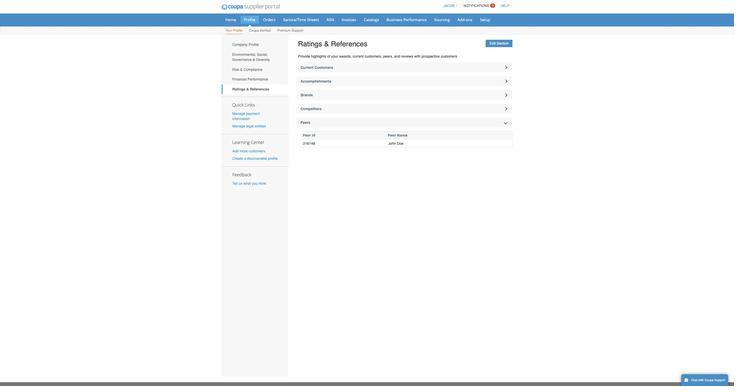 Task type: locate. For each thing, give the bounding box(es) containing it.
name
[[397, 133, 408, 138]]

1 horizontal spatial peer
[[388, 133, 396, 138]]

service/time
[[283, 17, 306, 22]]

diversity
[[256, 58, 270, 62]]

1 manage from the top
[[232, 112, 245, 116]]

performance
[[403, 17, 427, 22], [248, 77, 268, 82]]

service/time sheets
[[283, 17, 319, 22]]

coupa left the verified at the top left of page
[[249, 29, 259, 32]]

peer left id
[[303, 133, 311, 138]]

profile up the environmental, social, governance & diversity link
[[249, 43, 259, 47]]

profile link
[[241, 16, 259, 23]]

center
[[251, 139, 264, 145]]

2 peer from the left
[[388, 133, 396, 138]]

1 vertical spatial profile
[[233, 29, 242, 32]]

invoices
[[342, 17, 356, 22]]

manage
[[232, 112, 245, 116], [232, 124, 245, 128]]

environmental, social, governance & diversity link
[[222, 50, 289, 65]]

profile
[[244, 17, 255, 22], [233, 29, 242, 32], [249, 43, 259, 47]]

with right chat
[[698, 379, 704, 383]]

manage down information
[[232, 124, 245, 128]]

orders
[[263, 17, 276, 22]]

0 vertical spatial references
[[331, 40, 368, 48]]

1 vertical spatial manage
[[232, 124, 245, 128]]

0 vertical spatial customers
[[441, 54, 457, 58]]

provide
[[298, 54, 310, 58]]

1 horizontal spatial ratings
[[298, 40, 322, 48]]

peer name
[[388, 133, 408, 138]]

0 vertical spatial coupa
[[249, 29, 259, 32]]

performance up "ratings & references" link
[[248, 77, 268, 82]]

1 horizontal spatial performance
[[403, 17, 427, 22]]

business performance
[[387, 17, 427, 22]]

tell us what you think button
[[232, 181, 266, 186]]

home
[[225, 17, 236, 22]]

0 horizontal spatial peer
[[303, 133, 311, 138]]

1 vertical spatial support
[[715, 379, 725, 383]]

& left "diversity"
[[253, 58, 255, 62]]

business performance link
[[383, 16, 430, 23]]

profile for your profile
[[233, 29, 242, 32]]

0 horizontal spatial performance
[[248, 77, 268, 82]]

performance right business
[[403, 17, 427, 22]]

of
[[327, 54, 330, 58]]

1 horizontal spatial references
[[331, 40, 368, 48]]

profile right your
[[233, 29, 242, 32]]

links
[[245, 102, 255, 108]]

what
[[243, 182, 251, 186]]

ratings & references up "your"
[[298, 40, 368, 48]]

orders link
[[260, 16, 279, 23]]

0 vertical spatial ratings & references
[[298, 40, 368, 48]]

references up awards,
[[331, 40, 368, 48]]

1 horizontal spatial coupa
[[705, 379, 714, 383]]

2 vertical spatial profile
[[249, 43, 259, 47]]

peers,
[[383, 54, 393, 58]]

setup link
[[477, 16, 494, 23]]

profile
[[268, 157, 278, 161]]

0 horizontal spatial coupa
[[249, 29, 259, 32]]

chat
[[691, 379, 698, 383]]

2 manage from the top
[[232, 124, 245, 128]]

tell us what you think
[[232, 182, 266, 186]]

notifications 0
[[464, 4, 494, 8]]

0 vertical spatial support
[[292, 29, 303, 32]]

current
[[301, 65, 313, 70]]

us
[[239, 182, 242, 186]]

support inside 'link'
[[292, 29, 303, 32]]

1 peer from the left
[[303, 133, 311, 138]]

1 horizontal spatial with
[[698, 379, 704, 383]]

& down financial performance
[[246, 87, 249, 91]]

1 horizontal spatial support
[[715, 379, 725, 383]]

profile for company profile
[[249, 43, 259, 47]]

ratings up provide
[[298, 40, 322, 48]]

references down financial performance link
[[250, 87, 269, 91]]

help
[[501, 4, 510, 8]]

jacob link
[[441, 4, 458, 8]]

0 vertical spatial performance
[[403, 17, 427, 22]]

company
[[232, 43, 248, 47]]

& up of
[[324, 40, 329, 48]]

navigation containing notifications 0
[[441, 1, 513, 11]]

id
[[312, 133, 315, 138]]

0 vertical spatial manage
[[232, 112, 245, 116]]

environmental,
[[232, 53, 256, 57]]

coupa right chat
[[705, 379, 714, 383]]

1 vertical spatial references
[[250, 87, 269, 91]]

create a discoverable profile link
[[232, 157, 278, 161]]

profile down coupa supplier portal image
[[244, 17, 255, 22]]

learning center
[[232, 139, 264, 145]]

company profile link
[[222, 40, 289, 50]]

premium
[[277, 29, 291, 32]]

accomplishments
[[301, 79, 331, 83]]

customers right 'prospective'
[[441, 54, 457, 58]]

performance for financial performance
[[248, 77, 268, 82]]

1 vertical spatial with
[[698, 379, 704, 383]]

with right reviews
[[414, 54, 421, 58]]

& right risk
[[240, 68, 243, 72]]

peer up john
[[388, 133, 396, 138]]

1 vertical spatial coupa
[[705, 379, 714, 383]]

manage for manage legal entities
[[232, 124, 245, 128]]

your profile
[[225, 29, 242, 32]]

ratings down financial
[[232, 87, 245, 91]]

provide highlights of your awards, current customers, peers, and reviews with prospective customers
[[298, 54, 457, 58]]

0 horizontal spatial references
[[250, 87, 269, 91]]

coupa verified link
[[249, 28, 271, 34]]

edit
[[490, 41, 496, 45]]

manage legal entities link
[[232, 124, 266, 128]]

navigation
[[441, 1, 513, 11]]

0 vertical spatial with
[[414, 54, 421, 58]]

manage inside manage payment information
[[232, 112, 245, 116]]

invoices link
[[338, 16, 359, 23]]

1 vertical spatial performance
[[248, 77, 268, 82]]

0 horizontal spatial support
[[292, 29, 303, 32]]

customers up discoverable
[[249, 149, 265, 153]]

create
[[232, 157, 243, 161]]

1 vertical spatial ratings
[[232, 87, 245, 91]]

competitors heading
[[296, 104, 513, 114]]

current customers
[[301, 65, 333, 70]]

0 horizontal spatial ratings & references
[[232, 87, 269, 91]]

think
[[259, 182, 266, 186]]

social,
[[257, 53, 268, 57]]

ratings & references down financial performance
[[232, 87, 269, 91]]

governance
[[232, 58, 252, 62]]

with
[[414, 54, 421, 58], [698, 379, 704, 383]]

0 horizontal spatial customers
[[249, 149, 265, 153]]

awards,
[[339, 54, 352, 58]]

asn
[[327, 17, 334, 22]]

1 vertical spatial ratings & references
[[232, 87, 269, 91]]

section
[[497, 41, 509, 45]]

peers button
[[296, 118, 513, 128]]

manage up information
[[232, 112, 245, 116]]

support inside button
[[715, 379, 725, 383]]

manage payment information
[[232, 112, 260, 121]]

brands heading
[[296, 90, 513, 100]]

catalogs
[[364, 17, 379, 22]]



Task type: vqa. For each thing, say whether or not it's contained in the screenshot.
this
no



Task type: describe. For each thing, give the bounding box(es) containing it.
chat with coupa support button
[[681, 375, 728, 387]]

add-ons link
[[454, 16, 476, 23]]

tell
[[232, 182, 238, 186]]

environmental, social, governance & diversity
[[232, 53, 270, 62]]

& inside environmental, social, governance & diversity
[[253, 58, 255, 62]]

financial performance
[[232, 77, 268, 82]]

legal
[[246, 124, 254, 128]]

your profile link
[[225, 28, 243, 34]]

service/time sheets link
[[280, 16, 322, 23]]

edit section link
[[486, 40, 513, 47]]

reviews
[[401, 54, 413, 58]]

add
[[232, 149, 239, 153]]

your
[[331, 54, 338, 58]]

manage legal entities
[[232, 124, 266, 128]]

your
[[225, 29, 232, 32]]

asn link
[[323, 16, 337, 23]]

add more customers link
[[232, 149, 265, 153]]

feedback
[[232, 172, 251, 178]]

john doe
[[388, 142, 404, 146]]

customers
[[314, 65, 333, 70]]

brands button
[[296, 90, 513, 100]]

0 horizontal spatial ratings
[[232, 87, 245, 91]]

competitors button
[[296, 104, 513, 114]]

competitors
[[301, 107, 322, 111]]

current customers button
[[296, 62, 513, 73]]

more
[[240, 149, 248, 153]]

premium support
[[277, 29, 303, 32]]

payment
[[246, 112, 260, 116]]

financial
[[232, 77, 247, 82]]

highlights
[[311, 54, 326, 58]]

peer for peer name
[[388, 133, 396, 138]]

references inside "ratings & references" link
[[250, 87, 269, 91]]

1 horizontal spatial customers
[[441, 54, 457, 58]]

edit section
[[490, 41, 509, 45]]

risk
[[232, 68, 239, 72]]

0 vertical spatial profile
[[244, 17, 255, 22]]

peer for peer id
[[303, 133, 311, 138]]

coupa verified
[[249, 29, 271, 32]]

1 vertical spatial customers
[[249, 149, 265, 153]]

add-
[[458, 17, 466, 22]]

quick links
[[232, 102, 255, 108]]

and
[[394, 54, 400, 58]]

current customers heading
[[296, 62, 513, 73]]

0 horizontal spatial with
[[414, 54, 421, 58]]

accomplishments button
[[296, 76, 513, 86]]

performance for business performance
[[403, 17, 427, 22]]

sourcing
[[434, 17, 450, 22]]

catalogs link
[[361, 16, 382, 23]]

accomplishments heading
[[296, 76, 513, 86]]

setup
[[480, 17, 490, 22]]

manage payment information link
[[232, 112, 260, 121]]

you
[[252, 182, 258, 186]]

create a discoverable profile
[[232, 157, 278, 161]]

1 horizontal spatial ratings & references
[[298, 40, 368, 48]]

business
[[387, 17, 402, 22]]

compliance
[[244, 68, 262, 72]]

entities
[[255, 124, 266, 128]]

current
[[353, 54, 364, 58]]

a
[[244, 157, 246, 161]]

learning
[[232, 139, 250, 145]]

add-ons
[[458, 17, 472, 22]]

coupa supplier portal image
[[218, 1, 284, 14]]

financial performance link
[[222, 75, 289, 84]]

premium support link
[[277, 28, 303, 34]]

quick
[[232, 102, 244, 108]]

chat with coupa support
[[691, 379, 725, 383]]

discoverable
[[247, 157, 267, 161]]

help link
[[499, 4, 513, 8]]

risk & compliance link
[[222, 65, 289, 75]]

add more customers
[[232, 149, 265, 153]]

doe
[[397, 142, 404, 146]]

with inside button
[[698, 379, 704, 383]]

notifications
[[464, 4, 489, 8]]

verified
[[260, 29, 271, 32]]

216148
[[303, 142, 315, 146]]

sheets
[[307, 17, 319, 22]]

coupa inside coupa verified link
[[249, 29, 259, 32]]

sourcing link
[[431, 16, 453, 23]]

peers heading
[[296, 118, 513, 128]]

ratings & references link
[[222, 84, 289, 94]]

0 vertical spatial ratings
[[298, 40, 322, 48]]

peers
[[301, 121, 310, 125]]

coupa inside chat with coupa support button
[[705, 379, 714, 383]]

home link
[[222, 16, 240, 23]]

information
[[232, 117, 250, 121]]

manage for manage payment information
[[232, 112, 245, 116]]



